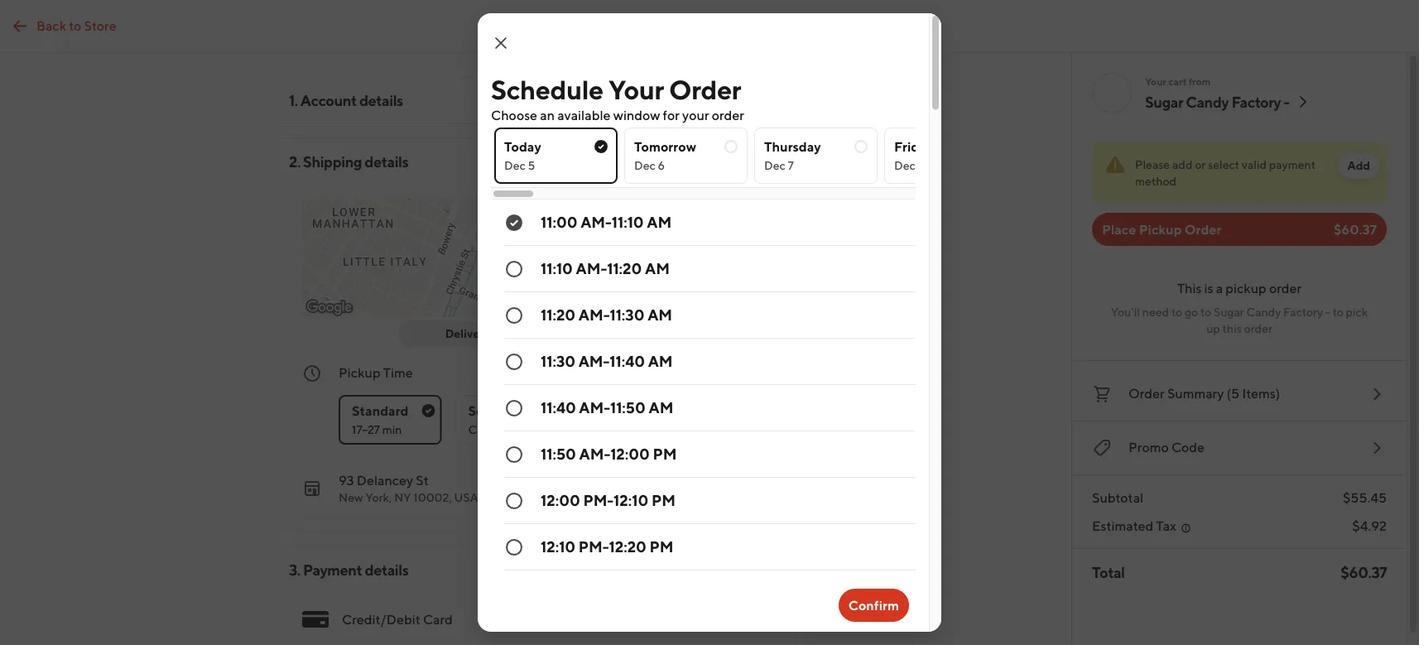 Task type: describe. For each thing, give the bounding box(es) containing it.
summary
[[1168, 386, 1225, 401]]

store
[[84, 17, 117, 33]]

order summary (5 items)
[[1129, 386, 1281, 401]]

order for your
[[669, 74, 742, 105]]

this
[[1223, 322, 1242, 336]]

am- for 12:00
[[580, 445, 611, 463]]

1 horizontal spatial your
[[1146, 75, 1167, 87]]

details for 2. shipping details
[[365, 152, 409, 170]]

93 delancey st new york,  ny 10002,  usa
[[339, 473, 479, 505]]

schedule time selected image
[[505, 213, 524, 233]]

schedule time available image for 12:00 pm-12:10 pm
[[505, 491, 524, 511]]

pm for 11:50 am-12:00 pm
[[653, 445, 677, 463]]

1 vertical spatial $60.37
[[1342, 563, 1388, 581]]

schedule your order choose an available window for your order
[[491, 74, 745, 123]]

york,
[[366, 491, 392, 505]]

schedule for for
[[468, 403, 526, 419]]

confirm button
[[839, 589, 910, 622]]

1 horizontal spatial 12:10
[[614, 491, 649, 509]]

promo
[[1129, 439, 1170, 455]]

0 horizontal spatial for
[[529, 403, 547, 419]]

0 vertical spatial 11:50
[[611, 398, 646, 416]]

credit/debit
[[342, 612, 421, 628]]

11:30 am-11:40 am
[[541, 352, 673, 370]]

to right go
[[1201, 305, 1212, 319]]

ben.nelson1980@gmail.com
[[612, 92, 783, 108]]

11:10 am-11:20 am
[[541, 259, 670, 277]]

6
[[658, 159, 665, 172]]

1 horizontal spatial 11:40
[[610, 352, 645, 370]]

to inside back to store button
[[69, 17, 82, 33]]

pm for 12:10 pm-12:20 pm
[[650, 538, 674, 555]]

credit/debit card
[[342, 612, 453, 628]]

your inside schedule your order choose an available window for your order
[[609, 74, 664, 105]]

or
[[1196, 158, 1206, 171]]

please
[[1136, 158, 1171, 171]]

11:40 am-11:50 am
[[541, 398, 674, 416]]

friday
[[895, 139, 934, 155]]

order for pickup
[[1185, 222, 1222, 237]]

1 vertical spatial choose
[[468, 423, 509, 437]]

new
[[339, 491, 363, 505]]

back
[[36, 17, 66, 33]]

pickup for pickup time
[[339, 365, 381, 381]]

st
[[416, 473, 429, 488]]

tax
[[1157, 518, 1177, 534]]

93
[[339, 473, 354, 488]]

this is a pickup order
[[1178, 280, 1302, 296]]

7
[[788, 159, 794, 172]]

3. payment
[[289, 561, 362, 579]]

(5
[[1227, 386, 1240, 401]]

1 vertical spatial 11:20
[[541, 306, 576, 324]]

schedule time available image for 11:10
[[505, 259, 524, 279]]

order inside you'll need to go to sugar candy factory - to pick up this order
[[1245, 322, 1273, 336]]

time
[[383, 365, 413, 381]]

1 vertical spatial order
[[1270, 280, 1302, 296]]

confirm
[[849, 598, 900, 613]]

factory inside you'll need to go to sugar candy factory - to pick up this order
[[1284, 305, 1324, 319]]

place
[[1103, 222, 1137, 237]]

a inside option group
[[511, 423, 518, 437]]

please add or select valid payment method
[[1136, 158, 1316, 188]]

am for 11:10 am-11:20 am
[[645, 259, 670, 277]]

your
[[683, 107, 710, 123]]

option group containing standard
[[339, 382, 770, 445]]

pm for 12:00 pm-12:10 pm
[[652, 491, 676, 509]]

schedule time available image for 11:30
[[505, 352, 524, 372]]

promo code button
[[1093, 435, 1388, 461]]

am- for 11:30
[[579, 306, 610, 324]]

candy inside button
[[1187, 93, 1230, 111]]

pick
[[1347, 305, 1369, 319]]

an
[[540, 107, 555, 123]]

place pickup order
[[1103, 222, 1222, 237]]

dec for thursday
[[765, 159, 786, 172]]

pm- for 12:10
[[584, 491, 614, 509]]

later
[[549, 403, 578, 419]]

1 vertical spatial 11:30
[[541, 352, 576, 370]]

schedule for later
[[468, 403, 578, 419]]

0 horizontal spatial 12:10
[[541, 538, 576, 555]]

dec 6
[[635, 159, 665, 172]]

you'll
[[1112, 305, 1141, 319]]

none radio schedule time selected
[[491, 200, 916, 246]]

1 vertical spatial 12:00
[[541, 491, 580, 509]]

8
[[918, 159, 925, 172]]

this
[[1178, 280, 1202, 296]]

up
[[1207, 322, 1221, 336]]

2. shipping details
[[289, 152, 409, 170]]

am for 11:40 am-11:50 am
[[649, 398, 674, 416]]

window
[[614, 107, 661, 123]]

delivery or pickup selector option group
[[399, 321, 673, 347]]

12:10 pm-12:20 pm
[[541, 538, 674, 555]]

am- for 11:20
[[576, 259, 607, 277]]

dec inside friday dec 8
[[895, 159, 916, 172]]

3. payment details
[[289, 561, 409, 579]]

$55.45
[[1344, 490, 1388, 506]]

go
[[1185, 305, 1199, 319]]

schedule time available image for 11:50
[[505, 445, 524, 465]]

schedule for your
[[491, 74, 604, 105]]

add
[[1348, 159, 1371, 172]]

your cart from
[[1146, 75, 1211, 87]]

dec 7
[[765, 159, 794, 172]]

friday dec 8
[[895, 139, 934, 172]]

- inside button
[[1284, 93, 1290, 111]]

12:00 pm-12:10 pm
[[541, 491, 676, 509]]

17–27
[[352, 423, 380, 437]]

ny
[[394, 491, 411, 505]]

12:20
[[609, 538, 647, 555]]

order summary (5 items) button
[[1093, 381, 1388, 408]]

17–27 min
[[352, 423, 402, 437]]

today
[[505, 139, 542, 155]]

schedule time available image inside option
[[505, 630, 524, 645]]

- inside you'll need to go to sugar candy factory - to pick up this order
[[1326, 305, 1331, 319]]

am- for 11:50
[[579, 398, 611, 416]]

thursday
[[765, 139, 822, 155]]

candy inside you'll need to go to sugar candy factory - to pick up this order
[[1247, 305, 1282, 319]]



Task type: vqa. For each thing, say whether or not it's contained in the screenshot.


Task type: locate. For each thing, give the bounding box(es) containing it.
2 vertical spatial details
[[365, 561, 409, 579]]

1. account
[[289, 91, 357, 109]]

None radio
[[755, 128, 878, 184], [885, 128, 1008, 184], [491, 200, 916, 246], [491, 339, 916, 385], [491, 385, 916, 432], [339, 395, 442, 445], [455, 395, 611, 445], [491, 432, 916, 478], [491, 524, 916, 571], [755, 128, 878, 184], [885, 128, 1008, 184], [491, 339, 916, 385], [491, 385, 916, 432], [339, 395, 442, 445], [455, 395, 611, 445], [491, 432, 916, 478], [491, 524, 916, 571]]

pickup
[[1226, 280, 1267, 296]]

$60.37 down add button
[[1334, 222, 1378, 237]]

order
[[669, 74, 742, 105], [1185, 222, 1222, 237], [1129, 386, 1165, 401]]

1 vertical spatial 11:10
[[541, 259, 573, 277]]

am up 11:30 am-11:40 am
[[648, 306, 673, 324]]

0 vertical spatial pm
[[653, 445, 677, 463]]

1 horizontal spatial -
[[1326, 305, 1331, 319]]

1 vertical spatial factory
[[1284, 305, 1324, 319]]

11:20
[[607, 259, 642, 277], [541, 306, 576, 324]]

order up your
[[669, 74, 742, 105]]

am- right later
[[579, 398, 611, 416]]

none radio containing 11:00 am-11:10 am
[[491, 200, 916, 246]]

2 vertical spatial pickup
[[339, 365, 381, 381]]

order right this
[[1245, 322, 1273, 336]]

your left the cart on the right of page
[[1146, 75, 1167, 87]]

3 dec from the left
[[765, 159, 786, 172]]

1 vertical spatial for
[[529, 403, 547, 419]]

dec
[[505, 159, 526, 172], [635, 159, 656, 172], [765, 159, 786, 172], [895, 159, 916, 172]]

dec left 8
[[895, 159, 916, 172]]

to
[[69, 17, 82, 33], [1172, 305, 1183, 319], [1201, 305, 1212, 319], [1334, 305, 1344, 319]]

schedule time available image for 11:20 am-11:30 am
[[505, 306, 524, 326]]

cart
[[1169, 75, 1187, 87]]

12:00 up 12:00 pm-12:10 pm
[[611, 445, 650, 463]]

11:30 up 11:30 am-11:40 am
[[610, 306, 645, 324]]

dec left 7
[[765, 159, 786, 172]]

0 horizontal spatial 11:10
[[541, 259, 573, 277]]

promo code
[[1129, 439, 1205, 455]]

to left pick
[[1334, 305, 1344, 319]]

0 horizontal spatial factory
[[1232, 93, 1282, 111]]

1 horizontal spatial 12:00
[[611, 445, 650, 463]]

12:00 up 12:10 pm-12:20 pm
[[541, 491, 580, 509]]

1 horizontal spatial 11:20
[[607, 259, 642, 277]]

am- down 11:40 am-11:50 am
[[580, 445, 611, 463]]

order inside button
[[1129, 386, 1165, 401]]

am- right 11:00
[[581, 213, 612, 231]]

- up payment on the top right of the page
[[1284, 93, 1290, 111]]

0 vertical spatial 12:10
[[614, 491, 649, 509]]

status
[[1093, 142, 1388, 203]]

12:10
[[614, 491, 649, 509], [541, 538, 576, 555]]

dec 5
[[505, 159, 535, 172]]

pickup for pickup
[[585, 327, 623, 340]]

0 vertical spatial 12:00
[[611, 445, 650, 463]]

11:10 up 11:10 am-11:20 am
[[612, 213, 644, 231]]

valid
[[1243, 158, 1268, 171]]

1 horizontal spatial order
[[1129, 386, 1165, 401]]

11:20 down 11:10 am-11:20 am
[[541, 306, 576, 324]]

1 vertical spatial pm
[[652, 491, 676, 509]]

1 vertical spatial order
[[1185, 222, 1222, 237]]

0 horizontal spatial 11:30
[[541, 352, 576, 370]]

0 vertical spatial details
[[359, 91, 403, 109]]

schedule time available image down schedule time selected image
[[505, 259, 524, 279]]

a
[[1217, 280, 1224, 296], [511, 423, 518, 437]]

am- inside radio
[[581, 213, 612, 231]]

0 vertical spatial schedule
[[491, 74, 604, 105]]

2 vertical spatial order
[[1129, 386, 1165, 401]]

pm
[[653, 445, 677, 463], [652, 491, 676, 509], [650, 538, 674, 555]]

0 horizontal spatial sugar
[[1146, 93, 1184, 111]]

factory up valid
[[1232, 93, 1282, 111]]

Schedule time available radio
[[491, 617, 916, 645]]

1 horizontal spatial pickup
[[585, 327, 623, 340]]

2 horizontal spatial order
[[1185, 222, 1222, 237]]

4 schedule time available image from the top
[[505, 445, 524, 465]]

status containing please add or select valid payment method
[[1093, 142, 1388, 203]]

$60.37 down $4.92
[[1342, 563, 1388, 581]]

schedule inside schedule your order choose an available window for your order
[[491, 74, 604, 105]]

for left your
[[663, 107, 680, 123]]

you'll need to go to sugar candy factory - to pick up this order
[[1112, 305, 1369, 336]]

option group
[[339, 382, 770, 445]]

1 horizontal spatial sugar
[[1214, 305, 1245, 319]]

choose down schedule for later
[[468, 423, 509, 437]]

0 vertical spatial sugar
[[1146, 93, 1184, 111]]

None radio
[[495, 128, 618, 184], [625, 128, 748, 184], [491, 246, 916, 292], [491, 292, 916, 339], [491, 478, 916, 524], [491, 571, 916, 617], [495, 128, 618, 184], [625, 128, 748, 184], [491, 246, 916, 292], [491, 292, 916, 339], [491, 478, 916, 524], [491, 571, 916, 617]]

1 vertical spatial -
[[1326, 305, 1331, 319]]

4 dec from the left
[[895, 159, 916, 172]]

to left go
[[1172, 305, 1183, 319]]

pm up 12:00 pm-12:10 pm
[[653, 445, 677, 463]]

Delivery radio
[[399, 321, 546, 347]]

0 vertical spatial candy
[[1187, 93, 1230, 111]]

usa
[[454, 491, 479, 505]]

am
[[647, 213, 672, 231], [645, 259, 670, 277], [648, 306, 673, 324], [648, 352, 673, 370], [649, 398, 674, 416]]

from
[[1189, 75, 1211, 87]]

standard
[[352, 403, 409, 419]]

0 vertical spatial 11:40
[[610, 352, 645, 370]]

pickup
[[1140, 222, 1183, 237], [585, 327, 623, 340], [339, 365, 381, 381]]

0 vertical spatial -
[[1284, 93, 1290, 111]]

dec for today
[[505, 159, 526, 172]]

pm- up 12:10 pm-12:20 pm
[[584, 491, 614, 509]]

details for 1. account details
[[359, 91, 403, 109]]

am up 11:50 am-12:00 pm on the bottom left of page
[[649, 398, 674, 416]]

0 vertical spatial a
[[1217, 280, 1224, 296]]

10002,
[[414, 491, 452, 505]]

add button
[[1338, 152, 1381, 179]]

pickup down "11:20 am-11:30 am"
[[585, 327, 623, 340]]

1 vertical spatial schedule
[[468, 403, 526, 419]]

choose inside schedule your order choose an available window for your order
[[491, 107, 538, 123]]

need
[[1143, 305, 1170, 319]]

1 schedule time available image from the top
[[505, 259, 524, 279]]

schedule time available image for 11:40
[[505, 398, 524, 418]]

0 horizontal spatial your
[[609, 74, 664, 105]]

2 dec from the left
[[635, 159, 656, 172]]

is
[[1205, 280, 1214, 296]]

schedule time available image up choose a time
[[505, 398, 524, 418]]

11:20 up "11:20 am-11:30 am"
[[607, 259, 642, 277]]

card
[[423, 612, 453, 628]]

pickup right place
[[1140, 222, 1183, 237]]

2 vertical spatial schedule time available image
[[505, 630, 524, 645]]

order inside schedule your order choose an available window for your order
[[669, 74, 742, 105]]

order inside schedule your order choose an available window for your order
[[712, 107, 745, 123]]

back to store button
[[0, 10, 126, 43]]

11:20 am-11:30 am
[[541, 306, 673, 324]]

details right 2. shipping
[[365, 152, 409, 170]]

0 horizontal spatial pickup
[[339, 365, 381, 381]]

details right 1. account
[[359, 91, 403, 109]]

sugar candy factory -
[[1146, 93, 1290, 111]]

sugar inside button
[[1146, 93, 1184, 111]]

am- down the pickup option
[[579, 352, 610, 370]]

for inside schedule your order choose an available window for your order
[[663, 107, 680, 123]]

choose
[[491, 107, 538, 123], [468, 423, 509, 437]]

pickup time
[[339, 365, 413, 381]]

1 horizontal spatial candy
[[1247, 305, 1282, 319]]

order up is on the right top of the page
[[1185, 222, 1222, 237]]

12:10 up the 12:20
[[614, 491, 649, 509]]

Pickup radio
[[536, 321, 673, 347]]

2. shipping
[[289, 152, 362, 170]]

schedule time available image up credit/debit card menu
[[505, 538, 524, 558]]

select
[[1209, 158, 1240, 171]]

11:40
[[610, 352, 645, 370], [541, 398, 576, 416]]

2 vertical spatial pm
[[650, 538, 674, 555]]

0 vertical spatial schedule time available image
[[505, 306, 524, 326]]

1 vertical spatial schedule time available image
[[505, 491, 524, 511]]

am down '6'
[[647, 213, 672, 231]]

3 schedule time available image from the top
[[505, 630, 524, 645]]

0 vertical spatial pickup
[[1140, 222, 1183, 237]]

subtotal
[[1093, 490, 1144, 506]]

1 horizontal spatial factory
[[1284, 305, 1324, 319]]

a right is on the right top of the page
[[1217, 280, 1224, 296]]

0 vertical spatial 11:20
[[607, 259, 642, 277]]

factory inside button
[[1232, 93, 1282, 111]]

order left summary
[[1129, 386, 1165, 401]]

am- for 11:40
[[579, 352, 610, 370]]

close image
[[491, 33, 511, 53]]

delancey
[[357, 473, 414, 488]]

dec left '6'
[[635, 159, 656, 172]]

your up window
[[609, 74, 664, 105]]

order
[[712, 107, 745, 123], [1270, 280, 1302, 296], [1245, 322, 1273, 336]]

details up credit/debit
[[365, 561, 409, 579]]

3 schedule time available image from the top
[[505, 398, 524, 418]]

back to store
[[36, 17, 117, 33]]

sugar inside you'll need to go to sugar candy factory - to pick up this order
[[1214, 305, 1245, 319]]

dec left 5
[[505, 159, 526, 172]]

0 horizontal spatial -
[[1284, 93, 1290, 111]]

order right your
[[712, 107, 745, 123]]

time
[[520, 423, 544, 437]]

am for 11:30 am-11:40 am
[[648, 352, 673, 370]]

am- for 11:10
[[581, 213, 612, 231]]

show menu image
[[302, 606, 329, 633]]

schedule time available image
[[505, 306, 524, 326], [505, 491, 524, 511], [505, 630, 524, 645]]

pm right the 12:20
[[650, 538, 674, 555]]

sugar down the cart on the right of page
[[1146, 93, 1184, 111]]

11:30
[[610, 306, 645, 324], [541, 352, 576, 370]]

0 horizontal spatial a
[[511, 423, 518, 437]]

to right back
[[69, 17, 82, 33]]

0 vertical spatial factory
[[1232, 93, 1282, 111]]

choose a time
[[468, 423, 544, 437]]

12:10 down 12:00 pm-12:10 pm
[[541, 538, 576, 555]]

1 vertical spatial 11:50
[[541, 445, 576, 463]]

candy down from
[[1187, 93, 1230, 111]]

credit/debit card menu
[[289, 593, 783, 645]]

0 vertical spatial $60.37
[[1334, 222, 1378, 237]]

sugar up this
[[1214, 305, 1245, 319]]

for up time at the left bottom
[[529, 403, 547, 419]]

2 vertical spatial order
[[1245, 322, 1273, 336]]

1 horizontal spatial 11:50
[[611, 398, 646, 416]]

0 vertical spatial for
[[663, 107, 680, 123]]

1 dec from the left
[[505, 159, 526, 172]]

for
[[663, 107, 680, 123], [529, 403, 547, 419]]

pm down 11:50 am-12:00 pm on the bottom left of page
[[652, 491, 676, 509]]

0 vertical spatial 11:10
[[612, 213, 644, 231]]

0 horizontal spatial 12:00
[[541, 491, 580, 509]]

1 vertical spatial 12:10
[[541, 538, 576, 555]]

am for 11:20 am-11:30 am
[[648, 306, 673, 324]]

a left time at the left bottom
[[511, 423, 518, 437]]

schedule time available image for 12:10
[[505, 538, 524, 558]]

11:40 up time at the left bottom
[[541, 398, 576, 416]]

total
[[1093, 563, 1125, 581]]

schedule time available image
[[505, 259, 524, 279], [505, 352, 524, 372], [505, 398, 524, 418], [505, 445, 524, 465], [505, 538, 524, 558]]

1 vertical spatial a
[[511, 423, 518, 437]]

0 vertical spatial 11:30
[[610, 306, 645, 324]]

am for 11:00 am-11:10 am
[[647, 213, 672, 231]]

11:00
[[541, 213, 578, 231]]

schedule time available image down delivery or pickup selector option group
[[505, 352, 524, 372]]

5 schedule time available image from the top
[[505, 538, 524, 558]]

tomorrow
[[635, 139, 697, 155]]

2 horizontal spatial pickup
[[1140, 222, 1183, 237]]

0 vertical spatial order
[[669, 74, 742, 105]]

0 horizontal spatial candy
[[1187, 93, 1230, 111]]

1 horizontal spatial for
[[663, 107, 680, 123]]

0 vertical spatial pm-
[[584, 491, 614, 509]]

1 vertical spatial details
[[365, 152, 409, 170]]

11:50 up 11:50 am-12:00 pm on the bottom left of page
[[611, 398, 646, 416]]

0 horizontal spatial order
[[669, 74, 742, 105]]

11:30 down delivery or pickup selector option group
[[541, 352, 576, 370]]

min
[[382, 423, 402, 437]]

pm- for 12:20
[[579, 538, 609, 555]]

payment
[[1270, 158, 1316, 171]]

estimated
[[1093, 518, 1154, 534]]

1 vertical spatial sugar
[[1214, 305, 1245, 319]]

5
[[528, 159, 535, 172]]

code
[[1172, 439, 1205, 455]]

1 horizontal spatial a
[[1217, 280, 1224, 296]]

am- down 11:00 am-11:10 am
[[576, 259, 607, 277]]

12:00
[[611, 445, 650, 463], [541, 491, 580, 509]]

1 vertical spatial 11:40
[[541, 398, 576, 416]]

am down the pickup option
[[648, 352, 673, 370]]

0 horizontal spatial 11:40
[[541, 398, 576, 416]]

2 schedule time available image from the top
[[505, 491, 524, 511]]

1 vertical spatial candy
[[1247, 305, 1282, 319]]

pickup inside option
[[585, 327, 623, 340]]

- left pick
[[1326, 305, 1331, 319]]

1 vertical spatial pickup
[[585, 327, 623, 340]]

pm-
[[584, 491, 614, 509], [579, 538, 609, 555]]

am inside radio
[[647, 213, 672, 231]]

order right pickup
[[1270, 280, 1302, 296]]

method
[[1136, 174, 1177, 188]]

1. account details
[[289, 91, 403, 109]]

am- down 11:10 am-11:20 am
[[579, 306, 610, 324]]

candy down pickup
[[1247, 305, 1282, 319]]

11:10 down 11:00
[[541, 259, 573, 277]]

11:50
[[611, 398, 646, 416], [541, 445, 576, 463]]

1 vertical spatial pm-
[[579, 538, 609, 555]]

pm- down 12:00 pm-12:10 pm
[[579, 538, 609, 555]]

1 schedule time available image from the top
[[505, 306, 524, 326]]

schedule up choose a time
[[468, 403, 526, 419]]

choose up today
[[491, 107, 538, 123]]

delivery
[[445, 327, 490, 340]]

1 horizontal spatial 11:30
[[610, 306, 645, 324]]

pickup left time
[[339, 365, 381, 381]]

$4.92
[[1353, 518, 1388, 534]]

11:50 am-12:00 pm
[[541, 445, 677, 463]]

schedule
[[491, 74, 604, 105], [468, 403, 526, 419]]

items)
[[1243, 386, 1281, 401]]

details for 3. payment details
[[365, 561, 409, 579]]

factory
[[1232, 93, 1282, 111], [1284, 305, 1324, 319]]

am down schedule time selected radio
[[645, 259, 670, 277]]

0 vertical spatial choose
[[491, 107, 538, 123]]

sugar candy factory - button
[[1146, 92, 1314, 112]]

11:40 down the pickup option
[[610, 352, 645, 370]]

2 schedule time available image from the top
[[505, 352, 524, 372]]

1 horizontal spatial 11:10
[[612, 213, 644, 231]]

factory left pick
[[1284, 305, 1324, 319]]

0 vertical spatial order
[[712, 107, 745, 123]]

0 horizontal spatial 11:20
[[541, 306, 576, 324]]

schedule up an
[[491, 74, 604, 105]]

dec for tomorrow
[[635, 159, 656, 172]]

11:50 down time at the left bottom
[[541, 445, 576, 463]]

0 horizontal spatial 11:50
[[541, 445, 576, 463]]

schedule time available image down choose a time
[[505, 445, 524, 465]]

add
[[1173, 158, 1193, 171]]

11:10 inside radio
[[612, 213, 644, 231]]



